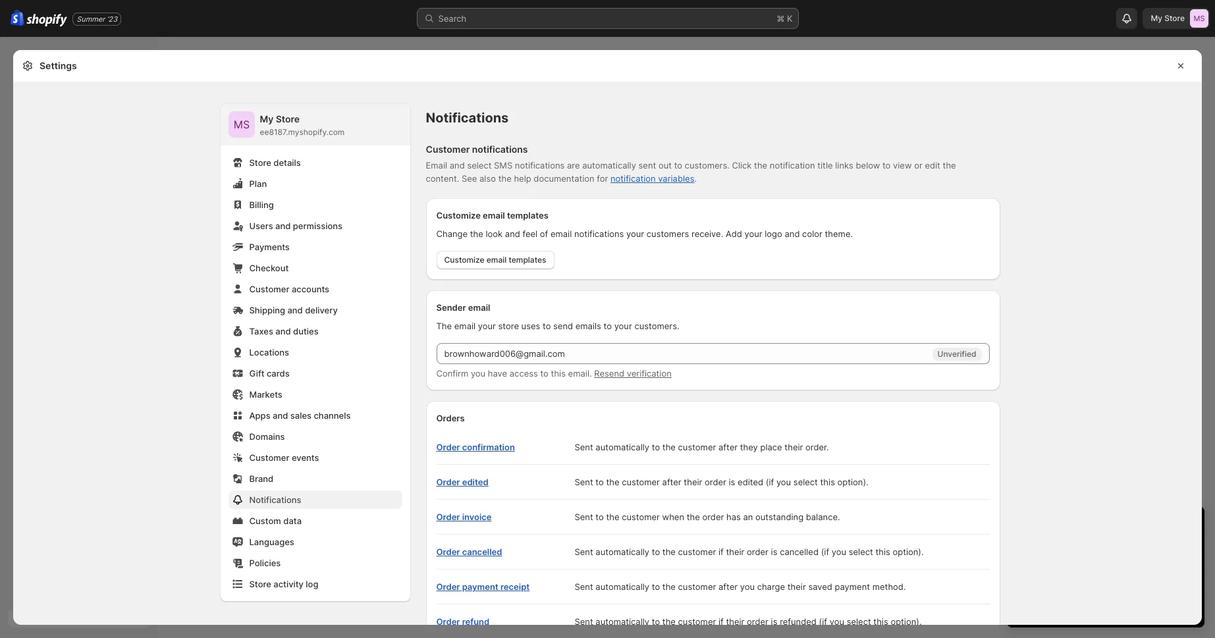 Task type: describe. For each thing, give the bounding box(es) containing it.
sent for sent automatically to the customer if their order is refunded (if you select this option).
[[575, 617, 593, 627]]

checkout link
[[228, 259, 402, 277]]

the email your store uses to send emails to your customers.
[[436, 321, 680, 331]]

after for they
[[719, 442, 738, 453]]

you up outstanding
[[777, 477, 791, 488]]

details
[[274, 157, 301, 168]]

is for cancelled
[[771, 547, 778, 557]]

locations link
[[228, 343, 402, 362]]

email
[[426, 160, 447, 171]]

store inside 'my store ee8187.myshopify.com'
[[276, 113, 300, 125]]

apps and sales channels
[[249, 410, 351, 421]]

your right emails
[[614, 321, 632, 331]]

they
[[740, 442, 758, 453]]

charge
[[757, 582, 785, 592]]

documentation
[[534, 173, 595, 184]]

brand link
[[228, 470, 402, 488]]

ee8187.myshopify.com
[[260, 127, 345, 137]]

verification
[[627, 368, 672, 379]]

sender email
[[436, 302, 491, 313]]

apps
[[249, 410, 271, 421]]

email right the of
[[551, 229, 572, 239]]

email right sender
[[468, 302, 491, 313]]

automatically for sent automatically to the customer if their order is refunded (if you select this option).
[[596, 617, 650, 627]]

content.
[[426, 173, 459, 184]]

and for sales
[[273, 410, 288, 421]]

option). for sent automatically to the customer if their order is cancelled (if you select this option).
[[893, 547, 924, 557]]

their down the sent automatically to the customer after you charge their saved payment method. at the bottom of the page
[[726, 617, 745, 627]]

1 edited from the left
[[462, 477, 489, 488]]

of
[[540, 229, 548, 239]]

checkout
[[249, 263, 289, 273]]

store
[[498, 321, 519, 331]]

billing
[[249, 200, 274, 210]]

you left have
[[471, 368, 486, 379]]

my for my store
[[1151, 13, 1163, 23]]

logo
[[765, 229, 783, 239]]

sent
[[639, 160, 656, 171]]

confirmation
[[462, 442, 515, 453]]

sent automatically to the customer if their order is refunded (if you select this option).
[[575, 617, 922, 627]]

policies
[[249, 558, 281, 569]]

view
[[893, 160, 912, 171]]

notification variables link
[[611, 173, 695, 184]]

and for select
[[450, 160, 465, 171]]

sales
[[290, 410, 312, 421]]

this down method.
[[874, 617, 889, 627]]

order up sent to the customer when the order has an outstanding balance.
[[705, 477, 727, 488]]

customize email templates inside customize email templates link
[[444, 255, 547, 265]]

this up balance.
[[821, 477, 835, 488]]

resend verification button
[[594, 368, 672, 379]]

plan link
[[228, 175, 402, 193]]

your left customers
[[627, 229, 644, 239]]

method.
[[873, 582, 906, 592]]

shop settings menu element
[[220, 103, 410, 602]]

and left feel
[[505, 229, 520, 239]]

has
[[727, 512, 741, 522]]

store activity log
[[249, 579, 319, 590]]

confirm you have access to this email. resend verification
[[436, 368, 672, 379]]

change the look and feel of email notifications your customers receive. add your logo and color theme.
[[436, 229, 853, 239]]

out
[[659, 160, 672, 171]]

help
[[514, 173, 531, 184]]

color
[[803, 229, 823, 239]]

1 day left in your trial element
[[1007, 541, 1205, 628]]

permissions
[[293, 221, 343, 231]]

store left my store image
[[1165, 13, 1185, 23]]

⌘ k
[[777, 13, 793, 24]]

custom
[[249, 516, 281, 526]]

customers. for your
[[635, 321, 680, 331]]

below
[[856, 160, 880, 171]]

variables
[[658, 173, 695, 184]]

and right "logo"
[[785, 229, 800, 239]]

click
[[732, 160, 752, 171]]

taxes and duties
[[249, 326, 319, 337]]

accounts
[[292, 284, 329, 295]]

title
[[818, 160, 833, 171]]

data
[[283, 516, 302, 526]]

summer '23
[[77, 14, 117, 23]]

receipt
[[501, 582, 530, 592]]

domains
[[249, 432, 285, 442]]

their left saved
[[788, 582, 806, 592]]

policies link
[[228, 554, 402, 573]]

activity
[[274, 579, 304, 590]]

shipping and delivery link
[[228, 301, 402, 320]]

channels
[[314, 410, 351, 421]]

select inside email and select sms notifications are automatically sent out to customers. click the notification title links below to view or edit the content. see also the help documentation for
[[467, 160, 492, 171]]

(if for cancelled
[[821, 547, 830, 557]]

order edited link
[[436, 477, 489, 488]]

change
[[436, 229, 468, 239]]

and for permissions
[[275, 221, 291, 231]]

order for order edited
[[436, 477, 460, 488]]

shopify image
[[11, 10, 25, 26]]

also
[[480, 173, 496, 184]]

2 vertical spatial notifications
[[574, 229, 624, 239]]

gift cards
[[249, 368, 290, 379]]

customer for sent automatically to the customer after you charge their saved payment method.
[[678, 582, 716, 592]]

edit
[[925, 160, 941, 171]]

0 vertical spatial (if
[[766, 477, 774, 488]]

1 payment from the left
[[462, 582, 499, 592]]

store down policies
[[249, 579, 271, 590]]

customize email templates link
[[436, 251, 554, 269]]

invoice
[[462, 512, 492, 522]]

email.
[[568, 368, 592, 379]]

order left has
[[703, 512, 724, 522]]

sms
[[494, 160, 513, 171]]

my store image
[[1191, 9, 1209, 28]]

search
[[438, 13, 467, 24]]

their down sent automatically to the customer after they place their order.
[[684, 477, 703, 488]]

and for duties
[[276, 326, 291, 337]]

customer for customer events
[[249, 453, 290, 463]]

saved
[[809, 582, 833, 592]]

an
[[743, 512, 753, 522]]

shipping
[[249, 305, 285, 316]]

order cancelled
[[436, 547, 502, 557]]

order edited
[[436, 477, 489, 488]]

your left store at the bottom left of page
[[478, 321, 496, 331]]

uses
[[522, 321, 540, 331]]

see
[[462, 173, 477, 184]]

taxes and duties link
[[228, 322, 402, 341]]

custom data link
[[228, 512, 402, 530]]

my for my store ee8187.myshopify.com
[[260, 113, 274, 125]]

sent for sent automatically to the customer after you charge their saved payment method.
[[575, 582, 593, 592]]

have
[[488, 368, 507, 379]]

0 vertical spatial notifications
[[472, 144, 528, 155]]

you down balance.
[[832, 547, 847, 557]]

customer events link
[[228, 449, 402, 467]]

resend
[[594, 368, 625, 379]]

email inside customize email templates link
[[487, 255, 507, 265]]

notifications inside shop settings menu element
[[249, 495, 301, 505]]

customer for customer notifications
[[426, 144, 470, 155]]

0 vertical spatial notifications
[[426, 110, 509, 126]]

custom data
[[249, 516, 302, 526]]

customer accounts
[[249, 284, 329, 295]]

order payment receipt
[[436, 582, 530, 592]]



Task type: locate. For each thing, give the bounding box(es) containing it.
customers. for to
[[685, 160, 730, 171]]

order down the orders
[[436, 442, 460, 453]]

the
[[754, 160, 768, 171], [943, 160, 956, 171], [499, 173, 512, 184], [470, 229, 484, 239], [663, 442, 676, 453], [606, 477, 620, 488], [606, 512, 620, 522], [687, 512, 700, 522], [663, 547, 676, 557], [663, 582, 676, 592], [663, 617, 676, 627]]

2 cancelled from the left
[[780, 547, 819, 557]]

apps and sales channels link
[[228, 407, 402, 425]]

3 sent from the top
[[575, 512, 593, 522]]

1 vertical spatial if
[[719, 617, 724, 627]]

cards
[[267, 368, 290, 379]]

option). up method.
[[893, 547, 924, 557]]

you down saved
[[830, 617, 845, 627]]

order left invoice
[[436, 512, 460, 522]]

and right apps
[[273, 410, 288, 421]]

notification left the title
[[770, 160, 815, 171]]

2 edited from the left
[[738, 477, 764, 488]]

order confirmation link
[[436, 442, 515, 453]]

users and permissions
[[249, 221, 343, 231]]

customer up "email"
[[426, 144, 470, 155]]

.
[[695, 173, 697, 184]]

1 cancelled from the left
[[462, 547, 502, 557]]

0 horizontal spatial my
[[260, 113, 274, 125]]

their down has
[[726, 547, 745, 557]]

if for cancelled
[[719, 547, 724, 557]]

notifications
[[472, 144, 528, 155], [515, 160, 565, 171], [574, 229, 624, 239]]

customer down the domains
[[249, 453, 290, 463]]

notifications inside email and select sms notifications are automatically sent out to customers. click the notification title links below to view or edit the content. see also the help documentation for
[[515, 160, 565, 171]]

select
[[467, 160, 492, 171], [794, 477, 818, 488], [849, 547, 873, 557], [847, 617, 871, 627]]

and inside email and select sms notifications are automatically sent out to customers. click the notification title links below to view or edit the content. see also the help documentation for
[[450, 160, 465, 171]]

2 vertical spatial option).
[[891, 617, 922, 627]]

1 horizontal spatial customers.
[[685, 160, 730, 171]]

2 sent from the top
[[575, 477, 593, 488]]

refund
[[462, 617, 490, 627]]

after left they
[[719, 442, 738, 453]]

sent automatically to the customer if their order is cancelled (if you select this option).
[[575, 547, 924, 557]]

notifications up customer notifications
[[426, 110, 509, 126]]

after up when
[[663, 477, 682, 488]]

sender
[[436, 302, 466, 313]]

your right add
[[745, 229, 763, 239]]

automatically for sent automatically to the customer after they place their order.
[[596, 442, 650, 453]]

1 horizontal spatial notification
[[770, 160, 815, 171]]

after for you
[[719, 582, 738, 592]]

payments
[[249, 242, 290, 252]]

1 vertical spatial after
[[663, 477, 682, 488]]

sent automatically to the customer after you charge their saved payment method.
[[575, 582, 906, 592]]

order up order refund link
[[436, 582, 460, 592]]

receive.
[[692, 229, 724, 239]]

customize down change
[[444, 255, 485, 265]]

users
[[249, 221, 273, 231]]

0 vertical spatial option).
[[838, 477, 869, 488]]

3 order from the top
[[436, 512, 460, 522]]

customize email templates up look
[[436, 210, 549, 221]]

order down charge
[[747, 617, 769, 627]]

0 vertical spatial if
[[719, 547, 724, 557]]

my left my store image
[[1151, 13, 1163, 23]]

customers. up unverified text field
[[635, 321, 680, 331]]

order for order invoice
[[436, 512, 460, 522]]

notifications right the of
[[574, 229, 624, 239]]

0 horizontal spatial customers.
[[635, 321, 680, 331]]

refunded
[[780, 617, 817, 627]]

1 vertical spatial customize
[[444, 255, 485, 265]]

(if right the refunded
[[819, 617, 828, 627]]

customer for sent automatically to the customer if their order is refunded (if you select this option).
[[678, 617, 716, 627]]

order left refund
[[436, 617, 460, 627]]

1 if from the top
[[719, 547, 724, 557]]

2 if from the top
[[719, 617, 724, 627]]

templates up feel
[[507, 210, 549, 221]]

customers
[[647, 229, 689, 239]]

5 order from the top
[[436, 582, 460, 592]]

settings
[[40, 60, 77, 71]]

2 order from the top
[[436, 477, 460, 488]]

order confirmation
[[436, 442, 515, 453]]

settings dialog
[[13, 50, 1202, 638]]

templates
[[507, 210, 549, 221], [509, 255, 547, 265]]

0 vertical spatial customize
[[436, 210, 481, 221]]

is up has
[[729, 477, 736, 488]]

and down customer accounts
[[288, 305, 303, 316]]

theme.
[[825, 229, 853, 239]]

order for order refund
[[436, 617, 460, 627]]

1 vertical spatial customize email templates
[[444, 255, 547, 265]]

you
[[471, 368, 486, 379], [777, 477, 791, 488], [832, 547, 847, 557], [740, 582, 755, 592], [830, 617, 845, 627]]

'23
[[107, 14, 117, 23]]

outstanding
[[756, 512, 804, 522]]

0 vertical spatial notification
[[770, 160, 815, 171]]

after up sent automatically to the customer if their order is refunded (if you select this option).
[[719, 582, 738, 592]]

cancelled down outstanding
[[780, 547, 819, 557]]

if down sent to the customer when the order has an outstanding balance.
[[719, 547, 724, 557]]

(if down balance.
[[821, 547, 830, 557]]

locations
[[249, 347, 289, 358]]

order refund link
[[436, 617, 490, 627]]

billing link
[[228, 196, 402, 214]]

dialog
[[1208, 50, 1216, 625]]

notifications up custom data
[[249, 495, 301, 505]]

order invoice
[[436, 512, 492, 522]]

1 vertical spatial notification
[[611, 173, 656, 184]]

email up look
[[483, 210, 505, 221]]

2 payment from the left
[[835, 582, 870, 592]]

(if for refunded
[[819, 617, 828, 627]]

0 horizontal spatial cancelled
[[462, 547, 502, 557]]

taxes
[[249, 326, 273, 337]]

automatically for sent automatically to the customer after you charge their saved payment method.
[[596, 582, 650, 592]]

summer
[[77, 14, 105, 23]]

is left the refunded
[[771, 617, 778, 627]]

summer '23 link
[[73, 12, 121, 25]]

2 vertical spatial (if
[[819, 617, 828, 627]]

select right the refunded
[[847, 617, 871, 627]]

order up the order invoice
[[436, 477, 460, 488]]

store up "ee8187.myshopify.com"
[[276, 113, 300, 125]]

customer down "checkout"
[[249, 284, 290, 295]]

0 horizontal spatial notification
[[611, 173, 656, 184]]

(if down place at the right of page
[[766, 477, 774, 488]]

0 vertical spatial customer
[[426, 144, 470, 155]]

and right taxes
[[276, 326, 291, 337]]

notification inside email and select sms notifications are automatically sent out to customers. click the notification title links below to view or edit the content. see also the help documentation for
[[770, 160, 815, 171]]

sent for sent to the customer after their order is edited (if you select this option).
[[575, 477, 593, 488]]

if for refunded
[[719, 617, 724, 627]]

customer for customer accounts
[[249, 284, 290, 295]]

5 sent from the top
[[575, 582, 593, 592]]

1 horizontal spatial cancelled
[[780, 547, 819, 557]]

2 vertical spatial is
[[771, 617, 778, 627]]

email down look
[[487, 255, 507, 265]]

option). for sent automatically to the customer if their order is refunded (if you select this option).
[[891, 617, 922, 627]]

1 vertical spatial (if
[[821, 547, 830, 557]]

sent to the customer after their order is edited (if you select this option).
[[575, 477, 869, 488]]

if
[[719, 547, 724, 557], [719, 617, 724, 627]]

shopify image
[[27, 14, 67, 27]]

is
[[729, 477, 736, 488], [771, 547, 778, 557], [771, 617, 778, 627]]

automatically inside email and select sms notifications are automatically sent out to customers. click the notification title links below to view or edit the content. see also the help documentation for
[[583, 160, 636, 171]]

customer events
[[249, 453, 319, 463]]

or
[[915, 160, 923, 171]]

customer for sent automatically to the customer if their order is cancelled (if you select this option).
[[678, 547, 716, 557]]

0 vertical spatial templates
[[507, 210, 549, 221]]

and
[[450, 160, 465, 171], [275, 221, 291, 231], [505, 229, 520, 239], [785, 229, 800, 239], [288, 305, 303, 316], [276, 326, 291, 337], [273, 410, 288, 421]]

customers. inside email and select sms notifications are automatically sent out to customers. click the notification title links below to view or edit the content. see also the help documentation for
[[685, 160, 730, 171]]

you left charge
[[740, 582, 755, 592]]

0 vertical spatial after
[[719, 442, 738, 453]]

order.
[[806, 442, 829, 453]]

customers. up .
[[685, 160, 730, 171]]

1 horizontal spatial my
[[1151, 13, 1163, 23]]

add
[[726, 229, 742, 239]]

customize email templates down look
[[444, 255, 547, 265]]

edited down they
[[738, 477, 764, 488]]

1 horizontal spatial edited
[[738, 477, 764, 488]]

templates down feel
[[509, 255, 547, 265]]

option). up balance.
[[838, 477, 869, 488]]

place
[[761, 442, 783, 453]]

1 horizontal spatial notifications
[[426, 110, 509, 126]]

order for order cancelled
[[436, 547, 460, 557]]

store activity log link
[[228, 575, 402, 594]]

and up see
[[450, 160, 465, 171]]

store
[[1165, 13, 1185, 23], [276, 113, 300, 125], [249, 157, 271, 168], [249, 579, 271, 590]]

4 sent from the top
[[575, 547, 593, 557]]

users and permissions link
[[228, 217, 402, 235]]

access
[[510, 368, 538, 379]]

sent for sent automatically to the customer after they place their order.
[[575, 442, 593, 453]]

and for delivery
[[288, 305, 303, 316]]

sent automatically to the customer after they place their order.
[[575, 442, 829, 453]]

customize up change
[[436, 210, 481, 221]]

notification variables .
[[611, 173, 697, 184]]

order for order payment receipt
[[436, 582, 460, 592]]

customize
[[436, 210, 481, 221], [444, 255, 485, 265]]

brand
[[249, 474, 274, 484]]

sent to the customer when the order has an outstanding balance.
[[575, 512, 840, 522]]

payment right saved
[[835, 582, 870, 592]]

select up method.
[[849, 547, 873, 557]]

store details link
[[228, 154, 402, 172]]

your
[[627, 229, 644, 239], [745, 229, 763, 239], [478, 321, 496, 331], [614, 321, 632, 331]]

markets
[[249, 389, 283, 400]]

customer for sent automatically to the customer after they place their order.
[[678, 442, 716, 453]]

edited down the "order confirmation" link
[[462, 477, 489, 488]]

payment left receipt
[[462, 582, 499, 592]]

sent
[[575, 442, 593, 453], [575, 477, 593, 488], [575, 512, 593, 522], [575, 547, 593, 557], [575, 582, 593, 592], [575, 617, 593, 627]]

1 order from the top
[[436, 442, 460, 453]]

store up plan
[[249, 157, 271, 168]]

and right users
[[275, 221, 291, 231]]

0 horizontal spatial edited
[[462, 477, 489, 488]]

0 vertical spatial is
[[729, 477, 736, 488]]

customer
[[426, 144, 470, 155], [249, 284, 290, 295], [249, 453, 290, 463]]

markets link
[[228, 385, 402, 404]]

6 sent from the top
[[575, 617, 593, 627]]

order payment receipt link
[[436, 582, 530, 592]]

order refund
[[436, 617, 490, 627]]

balance.
[[806, 512, 840, 522]]

1 vertical spatial my
[[260, 113, 274, 125]]

cancelled up order payment receipt
[[462, 547, 502, 557]]

this up method.
[[876, 547, 891, 557]]

to
[[674, 160, 683, 171], [883, 160, 891, 171], [543, 321, 551, 331], [604, 321, 612, 331], [541, 368, 549, 379], [652, 442, 660, 453], [596, 477, 604, 488], [596, 512, 604, 522], [652, 547, 660, 557], [652, 582, 660, 592], [652, 617, 660, 627]]

2 vertical spatial customer
[[249, 453, 290, 463]]

notification down "sent"
[[611, 173, 656, 184]]

notifications up sms
[[472, 144, 528, 155]]

1 vertical spatial notifications
[[515, 160, 565, 171]]

feel
[[523, 229, 538, 239]]

this left email.
[[551, 368, 566, 379]]

order for order confirmation
[[436, 442, 460, 453]]

my inside 'my store ee8187.myshopify.com'
[[260, 113, 274, 125]]

Unverified text field
[[436, 343, 930, 364]]

sent for sent to the customer when the order has an outstanding balance.
[[575, 512, 593, 522]]

payments link
[[228, 238, 402, 256]]

and inside "link"
[[288, 305, 303, 316]]

⌘
[[777, 13, 785, 24]]

6 order from the top
[[436, 617, 460, 627]]

1 horizontal spatial payment
[[835, 582, 870, 592]]

0 vertical spatial customize email templates
[[436, 210, 549, 221]]

automatically for sent automatically to the customer if their order is cancelled (if you select this option).
[[596, 547, 650, 557]]

1 vertical spatial is
[[771, 547, 778, 557]]

is for refunded
[[771, 617, 778, 627]]

my right my store icon
[[260, 113, 274, 125]]

email and select sms notifications are automatically sent out to customers. click the notification title links below to view or edit the content. see also the help documentation for
[[426, 160, 956, 184]]

if down the sent automatically to the customer after you charge their saved payment method. at the bottom of the page
[[719, 617, 724, 627]]

order down an
[[747, 547, 769, 557]]

log
[[306, 579, 319, 590]]

0 horizontal spatial payment
[[462, 582, 499, 592]]

0 vertical spatial customers.
[[685, 160, 730, 171]]

4 order from the top
[[436, 547, 460, 557]]

notifications up help
[[515, 160, 565, 171]]

customer
[[678, 442, 716, 453], [622, 477, 660, 488], [622, 512, 660, 522], [678, 547, 716, 557], [678, 582, 716, 592], [678, 617, 716, 627]]

gift
[[249, 368, 265, 379]]

is up charge
[[771, 547, 778, 557]]

option). down method.
[[891, 617, 922, 627]]

0 horizontal spatial notifications
[[249, 495, 301, 505]]

2 vertical spatial after
[[719, 582, 738, 592]]

select down order.
[[794, 477, 818, 488]]

customize email templates
[[436, 210, 549, 221], [444, 255, 547, 265]]

their
[[785, 442, 803, 453], [684, 477, 703, 488], [726, 547, 745, 557], [788, 582, 806, 592], [726, 617, 745, 627]]

email down sender email
[[454, 321, 476, 331]]

customers.
[[685, 160, 730, 171], [635, 321, 680, 331]]

1 sent from the top
[[575, 442, 593, 453]]

sent for sent automatically to the customer if their order is cancelled (if you select this option).
[[575, 547, 593, 557]]

order down the order invoice link
[[436, 547, 460, 557]]

are
[[567, 160, 580, 171]]

1 vertical spatial customers.
[[635, 321, 680, 331]]

their right place at the right of page
[[785, 442, 803, 453]]

1 vertical spatial option).
[[893, 547, 924, 557]]

0 vertical spatial my
[[1151, 13, 1163, 23]]

duties
[[293, 326, 319, 337]]

when
[[663, 512, 685, 522]]

select up also
[[467, 160, 492, 171]]

1 vertical spatial templates
[[509, 255, 547, 265]]

gift cards link
[[228, 364, 402, 383]]

my store image
[[228, 111, 255, 138]]

1 vertical spatial customer
[[249, 284, 290, 295]]

1 vertical spatial notifications
[[249, 495, 301, 505]]



Task type: vqa. For each thing, say whether or not it's contained in the screenshot.
the channels
yes



